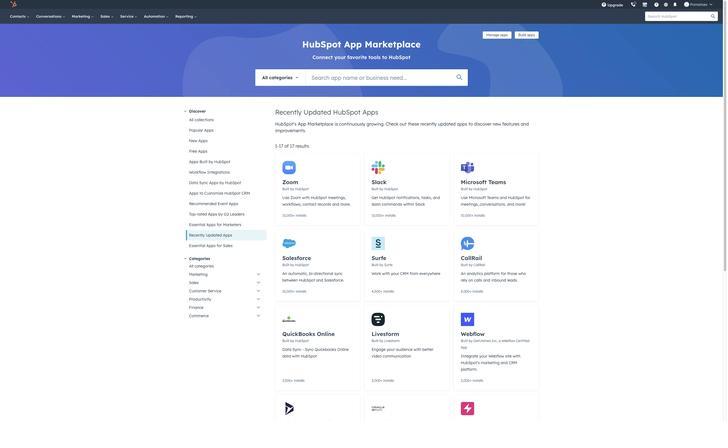 Task type: describe. For each thing, give the bounding box(es) containing it.
built for callrail
[[461, 263, 468, 268]]

automation link
[[141, 9, 172, 24]]

settings image
[[663, 2, 668, 7]]

0 vertical spatial livestorm
[[372, 331, 399, 338]]

notifications button
[[670, 0, 680, 9]]

-
[[302, 348, 304, 353]]

engage your audience with better video communication
[[372, 348, 434, 359]]

conversations link
[[33, 9, 69, 24]]

apps built by hubspot
[[189, 160, 230, 165]]

commerce
[[189, 314, 209, 319]]

g2
[[224, 212, 229, 217]]

is
[[335, 121, 338, 127]]

marketplace for hubspot app marketplace
[[365, 39, 421, 50]]

for inside an analytics platform for those who rely on calls and inbound leads.
[[501, 272, 506, 277]]

installs for callrail
[[473, 290, 483, 294]]

by inside zoom built by hubspot
[[290, 187, 294, 191]]

1 vertical spatial service
[[208, 289, 221, 294]]

inc,
[[492, 340, 498, 344]]

build apps
[[519, 33, 535, 37]]

apps for build apps
[[527, 33, 535, 37]]

get
[[372, 196, 378, 201]]

and up conversations,
[[500, 196, 507, 201]]

0 horizontal spatial marketing link
[[69, 9, 97, 24]]

settings link
[[662, 2, 669, 7]]

recommended event apps
[[189, 202, 238, 207]]

0 horizontal spatial service
[[120, 14, 135, 19]]

recently updated hubspot apps
[[275, 108, 378, 116]]

10,000 + installs for salesforce
[[282, 290, 306, 294]]

+ for quickbooks
[[291, 379, 293, 384]]

sync for -
[[293, 348, 301, 353]]

manage apps
[[486, 33, 508, 37]]

data sync apps by hubspot link
[[186, 178, 266, 188]]

microsoft inside the use microsoft teams and hubspot for meetings, conversations, and more!
[[469, 196, 486, 201]]

hubspot inside get hubspot notifications, tasks, and slash commands within slack
[[379, 196, 395, 201]]

marketing
[[481, 361, 500, 366]]

app for hubspot
[[344, 39, 362, 50]]

10,000 for zoom
[[282, 214, 293, 218]]

2,500
[[282, 379, 291, 384]]

hubspot inside salesforce built by hubspot
[[295, 263, 309, 268]]

microsoft teams built by hubspot
[[461, 179, 506, 191]]

recently for recently updated apps
[[189, 233, 205, 238]]

between
[[282, 278, 298, 283]]

by inside webflow built by getuwired inc, a webflow certified app
[[469, 340, 473, 344]]

updated for apps
[[206, 233, 222, 238]]

Search HubSpot search field
[[645, 12, 713, 21]]

productivity
[[189, 297, 211, 302]]

analytics
[[467, 272, 483, 277]]

on
[[469, 278, 473, 283]]

webflow inside integrate your webflow site with hubspot's marketing and crm platform.
[[489, 354, 504, 359]]

caret image for discover
[[184, 111, 186, 112]]

2 horizontal spatial sync
[[305, 348, 314, 353]]

1 17 from the left
[[279, 144, 283, 149]]

0 horizontal spatial all categories
[[189, 264, 214, 269]]

your for integrate
[[479, 354, 488, 359]]

3,000
[[461, 290, 470, 294]]

build apps link
[[515, 32, 539, 39]]

by inside slack built by hubspot
[[380, 187, 383, 191]]

automation
[[144, 14, 166, 19]]

commands
[[382, 202, 402, 207]]

apps to customize hubspot crm
[[189, 191, 250, 196]]

apps inside free apps link
[[198, 149, 207, 154]]

more.
[[340, 202, 351, 207]]

zoom inside the use zoom with hubspot meetings, workflows, contact records and more.
[[290, 196, 301, 201]]

built for salesforce
[[282, 263, 289, 268]]

integrations
[[207, 170, 230, 175]]

reporting
[[175, 14, 194, 19]]

10,000 + installs for microsoft teams
[[461, 214, 485, 218]]

and inside hubspot's app marketplace is continuously growing. check out these recently updated apps to discover new features and improvements.
[[521, 121, 529, 127]]

0 vertical spatial webflow
[[461, 331, 485, 338]]

slack inside slack built by hubspot
[[372, 179, 387, 186]]

0 horizontal spatial sales
[[100, 14, 111, 19]]

apps inside popular apps 'link'
[[204, 128, 214, 133]]

top-rated apps by g2 leaders link
[[186, 209, 266, 220]]

10,000 for microsoft teams
[[461, 214, 471, 218]]

and inside get hubspot notifications, tasks, and slash commands within slack
[[433, 196, 440, 201]]

+ for zoom
[[293, 214, 295, 218]]

hubspot link
[[7, 1, 21, 8]]

directional
[[314, 272, 333, 277]]

all categories inside popup button
[[262, 75, 293, 80]]

built for webflow
[[461, 340, 468, 344]]

help button
[[652, 0, 661, 9]]

installs for webflow
[[473, 379, 483, 384]]

caret image for categories
[[184, 259, 186, 260]]

hubspot inside the use microsoft teams and hubspot for meetings, conversations, and more!
[[508, 196, 524, 201]]

apps inside essential apps for sales link
[[206, 244, 216, 249]]

contacts link
[[7, 9, 33, 24]]

installs for microsoft
[[474, 214, 485, 218]]

salesforce built by hubspot
[[282, 255, 311, 268]]

and inside an analytics platform for those who rely on calls and inbound leads.
[[483, 278, 490, 283]]

video
[[372, 354, 382, 359]]

contact
[[303, 202, 317, 207]]

manage apps link
[[483, 32, 512, 39]]

1 vertical spatial callrail
[[474, 263, 485, 268]]

pomatoes button
[[681, 0, 716, 9]]

manage
[[486, 33, 499, 37]]

meetings, inside the use microsoft teams and hubspot for meetings, conversations, and more!
[[461, 202, 479, 207]]

hubspot inside microsoft teams built by hubspot
[[474, 187, 487, 191]]

growing.
[[367, 121, 385, 127]]

1 horizontal spatial marketing
[[189, 273, 208, 278]]

+ for microsoft
[[471, 214, 473, 218]]

getuwired
[[474, 340, 491, 344]]

categories
[[189, 257, 210, 262]]

features
[[502, 121, 520, 127]]

hubspot's
[[275, 121, 297, 127]]

leads.
[[507, 278, 518, 283]]

continuously
[[339, 121, 365, 127]]

calling icon image
[[631, 2, 636, 7]]

your down surfe built by surfe
[[391, 272, 399, 277]]

notifications,
[[397, 196, 420, 201]]

use for microsoft
[[461, 196, 468, 201]]

apps up growing.
[[363, 108, 378, 116]]

10,000 for slack
[[372, 214, 382, 218]]

installs for slack
[[385, 214, 396, 218]]

built inside microsoft teams built by hubspot
[[461, 187, 468, 191]]

pomatoes
[[690, 2, 708, 7]]

Search app name or business need... search field
[[306, 69, 468, 86]]

hubspot inside quickbooks online built by hubspot
[[295, 340, 309, 344]]

data for data sync apps by hubspot
[[189, 181, 198, 186]]

hubspot inside the use zoom with hubspot meetings, workflows, contact records and more.
[[311, 196, 327, 201]]

get hubspot notifications, tasks, and slash commands within slack
[[372, 196, 440, 207]]

workflows,
[[282, 202, 302, 207]]

app for hubspot's
[[298, 121, 306, 127]]

apps inside hubspot's app marketplace is continuously growing. check out these recently updated apps to discover new features and improvements.
[[457, 121, 467, 127]]

audience
[[396, 348, 413, 353]]

of
[[285, 144, 289, 149]]

with inside 'data sync - sync quickbooks online data with hubspot'
[[292, 354, 300, 359]]

surfe built by surfe
[[372, 255, 393, 268]]

an for salesforce
[[282, 272, 287, 277]]

popular
[[189, 128, 203, 133]]

microsoft inside microsoft teams built by hubspot
[[461, 179, 487, 186]]

customer service link
[[186, 288, 266, 296]]

and inside an automatic, bi-directional sync between hubspot and salesforce.
[[316, 278, 323, 283]]

built inside quickbooks online built by hubspot
[[282, 340, 289, 344]]

with right "work"
[[382, 272, 390, 277]]

platform
[[484, 272, 500, 277]]

calls
[[474, 278, 482, 283]]

top-rated apps by g2 leaders
[[189, 212, 245, 217]]

site
[[505, 354, 512, 359]]

0 vertical spatial callrail
[[461, 255, 482, 262]]

productivity link
[[186, 296, 266, 304]]

2,000 + installs for webflow
[[461, 379, 483, 384]]

integrate your webflow site with hubspot's marketing and crm platform.
[[461, 354, 521, 373]]

connect
[[313, 54, 333, 61]]

1 horizontal spatial marketing link
[[186, 271, 266, 279]]

apps inside new apps link
[[198, 139, 208, 144]]

0 vertical spatial surfe
[[372, 255, 386, 262]]

essential for essential apps for marketers
[[189, 223, 205, 228]]

build
[[519, 33, 526, 37]]

within
[[403, 202, 414, 207]]

popular apps link
[[186, 125, 266, 136]]

to inside "link"
[[199, 191, 203, 196]]

finance link
[[186, 304, 266, 312]]

teams inside microsoft teams built by hubspot
[[488, 179, 506, 186]]

out
[[400, 121, 407, 127]]

essential apps for marketers
[[189, 223, 241, 228]]

tyler black image
[[684, 2, 689, 7]]

apps inside apps built by hubspot link
[[189, 160, 198, 165]]

check
[[386, 121, 398, 127]]

+ for salesforce
[[293, 290, 295, 294]]

categories inside popup button
[[269, 75, 293, 80]]

2,000 for livestorm
[[372, 379, 380, 384]]

by inside salesforce built by hubspot
[[290, 263, 294, 268]]

installs for salesforce
[[296, 290, 306, 294]]

installs for zoom
[[296, 214, 306, 218]]

callrail built by callrail
[[461, 255, 485, 268]]

hubspot inside an automatic, bi-directional sync between hubspot and salesforce.
[[299, 278, 315, 283]]

integrate
[[461, 354, 478, 359]]

updated for hubspot
[[304, 108, 331, 116]]



Task type: locate. For each thing, give the bounding box(es) containing it.
apps down recommended event apps
[[208, 212, 217, 217]]

0 horizontal spatial app
[[298, 121, 306, 127]]

app
[[344, 39, 362, 50], [298, 121, 306, 127], [461, 346, 467, 350]]

notifications image
[[673, 2, 678, 7]]

webflow up marketing
[[489, 354, 504, 359]]

1 horizontal spatial sync
[[293, 348, 301, 353]]

caret image left categories
[[184, 259, 186, 260]]

caret image inside 'categories' dropdown button
[[184, 259, 186, 260]]

installs for quickbooks
[[294, 379, 305, 384]]

rely
[[461, 278, 467, 283]]

0 vertical spatial crm
[[242, 191, 250, 196]]

1 horizontal spatial updated
[[304, 108, 331, 116]]

sync for apps
[[199, 181, 208, 186]]

0 vertical spatial essential
[[189, 223, 205, 228]]

0 vertical spatial zoom
[[282, 179, 298, 186]]

1 horizontal spatial service
[[208, 289, 221, 294]]

with left better
[[414, 348, 421, 353]]

+ down the use microsoft teams and hubspot for meetings, conversations, and more!
[[471, 214, 473, 218]]

1 vertical spatial crm
[[400, 272, 409, 277]]

+ for livestorm
[[380, 379, 382, 384]]

1-
[[275, 144, 279, 149]]

zoom
[[282, 179, 298, 186], [290, 196, 301, 201]]

for
[[525, 196, 530, 201], [217, 223, 222, 228], [217, 244, 222, 249], [501, 272, 506, 277]]

apps to customize hubspot crm link
[[186, 188, 266, 199]]

apps inside apps to customize hubspot crm "link"
[[189, 191, 198, 196]]

and right 'features'
[[521, 121, 529, 127]]

0 vertical spatial app
[[344, 39, 362, 50]]

for up inbound
[[501, 272, 506, 277]]

all for discover
[[189, 118, 193, 123]]

1 vertical spatial updated
[[206, 233, 222, 238]]

recently
[[420, 121, 437, 127]]

17 right the "of"
[[290, 144, 294, 149]]

0 horizontal spatial recently
[[189, 233, 205, 238]]

new
[[493, 121, 501, 127]]

an up between
[[282, 272, 287, 277]]

10,000 + installs for slack
[[372, 214, 396, 218]]

built for livestorm
[[372, 340, 379, 344]]

3,000 + installs
[[461, 290, 483, 294]]

slack up get
[[372, 179, 387, 186]]

crm down data sync apps by hubspot link
[[242, 191, 250, 196]]

built inside zoom built by hubspot
[[282, 187, 289, 191]]

apps right event
[[229, 202, 238, 207]]

+ for surfe
[[381, 290, 382, 294]]

0 horizontal spatial data
[[189, 181, 198, 186]]

0 horizontal spatial sales link
[[97, 9, 117, 24]]

2,000 + installs down video
[[372, 379, 394, 384]]

installs right 2,500
[[294, 379, 305, 384]]

meetings, up more. in the top of the page
[[328, 196, 346, 201]]

1 vertical spatial marketing
[[189, 273, 208, 278]]

2 vertical spatial sales
[[189, 281, 199, 286]]

2 vertical spatial app
[[461, 346, 467, 350]]

0 vertical spatial marketing
[[72, 14, 91, 19]]

online right quickbooks
[[337, 348, 349, 353]]

1 vertical spatial all
[[189, 118, 193, 123]]

apps right updated at the top
[[457, 121, 467, 127]]

recently
[[275, 108, 302, 116], [189, 233, 205, 238]]

1 horizontal spatial recently
[[275, 108, 302, 116]]

surfe
[[372, 255, 386, 262], [384, 263, 393, 268]]

1 horizontal spatial marketplace
[[365, 39, 421, 50]]

use inside the use zoom with hubspot meetings, workflows, contact records and more.
[[282, 196, 289, 201]]

by inside microsoft teams built by hubspot
[[469, 187, 473, 191]]

0 vertical spatial categories
[[269, 75, 293, 80]]

0 horizontal spatial categories
[[195, 264, 214, 269]]

app inside hubspot's app marketplace is continuously growing. check out these recently updated apps to discover new features and improvements.
[[298, 121, 306, 127]]

upgrade
[[608, 3, 623, 7]]

webflow right a
[[502, 340, 515, 344]]

search image
[[711, 14, 715, 18]]

for up more!
[[525, 196, 530, 201]]

0 vertical spatial to
[[382, 54, 387, 61]]

hubspot inside "link"
[[224, 191, 241, 196]]

recently for recently updated hubspot apps
[[275, 108, 302, 116]]

installs down conversations,
[[474, 214, 485, 218]]

2 essential from the top
[[189, 244, 205, 249]]

1 2,000 + installs from the left
[[372, 379, 394, 384]]

with inside the use zoom with hubspot meetings, workflows, contact records and more.
[[302, 196, 310, 201]]

17 left the "of"
[[279, 144, 283, 149]]

use down microsoft teams built by hubspot in the top of the page
[[461, 196, 468, 201]]

use for zoom
[[282, 196, 289, 201]]

by inside livestorm built by livestorm
[[380, 340, 383, 344]]

2 caret image from the top
[[184, 259, 186, 260]]

installs right 4,500
[[383, 290, 394, 294]]

installs down calls
[[473, 290, 483, 294]]

caret image left discover
[[184, 111, 186, 112]]

1 horizontal spatial data
[[282, 348, 291, 353]]

and left more. in the top of the page
[[332, 202, 339, 207]]

1 vertical spatial sales
[[223, 244, 233, 249]]

0 vertical spatial all categories
[[262, 75, 293, 80]]

marketplace for hubspot's app marketplace is continuously growing. check out these recently updated apps to discover new features and improvements.
[[308, 121, 333, 127]]

bi-
[[309, 272, 314, 277]]

1 vertical spatial data
[[282, 348, 291, 353]]

marketplace up tools at right
[[365, 39, 421, 50]]

1 vertical spatial meetings,
[[461, 202, 479, 207]]

hubspot inside slack built by hubspot
[[384, 187, 398, 191]]

more!
[[515, 202, 526, 207]]

built inside surfe built by surfe
[[372, 263, 379, 268]]

apps inside manage apps link
[[500, 33, 508, 37]]

essential for essential apps for sales
[[189, 244, 205, 249]]

menu containing pomatoes
[[598, 0, 716, 9]]

installs for surfe
[[383, 290, 394, 294]]

updated
[[438, 121, 456, 127]]

slack built by hubspot
[[372, 179, 398, 191]]

essential
[[189, 223, 205, 228], [189, 244, 205, 249]]

online up quickbooks
[[317, 331, 335, 338]]

by
[[209, 160, 213, 165], [220, 181, 224, 186], [290, 187, 294, 191], [380, 187, 383, 191], [469, 187, 473, 191], [218, 212, 223, 217], [290, 263, 294, 268], [380, 263, 383, 268], [469, 263, 473, 268], [290, 340, 294, 344], [380, 340, 383, 344], [469, 340, 473, 344]]

0 vertical spatial sales link
[[97, 9, 117, 24]]

0 horizontal spatial apps
[[457, 121, 467, 127]]

recently inside "link"
[[189, 233, 205, 238]]

0 horizontal spatial crm
[[242, 191, 250, 196]]

all categories
[[262, 75, 293, 80], [189, 264, 214, 269]]

10,000 + installs
[[282, 214, 306, 218], [372, 214, 396, 218], [461, 214, 485, 218], [282, 290, 306, 294]]

engage
[[372, 348, 386, 353]]

10,000 + installs for zoom
[[282, 214, 306, 218]]

+ for callrail
[[470, 290, 472, 294]]

2 vertical spatial crm
[[509, 361, 517, 366]]

apps down recently updated apps
[[206, 244, 216, 249]]

an for callrail
[[461, 272, 466, 277]]

to up recommended
[[199, 191, 203, 196]]

1 vertical spatial app
[[298, 121, 306, 127]]

0 horizontal spatial an
[[282, 272, 287, 277]]

quickbooks
[[282, 331, 315, 338]]

1 horizontal spatial online
[[337, 348, 349, 353]]

installs down 'platform.'
[[473, 379, 483, 384]]

communication
[[383, 354, 411, 359]]

updated inside "link"
[[206, 233, 222, 238]]

0 horizontal spatial 17
[[279, 144, 283, 149]]

2 horizontal spatial apps
[[527, 33, 535, 37]]

0 horizontal spatial 2,000
[[372, 379, 380, 384]]

1 vertical spatial livestorm
[[384, 340, 400, 344]]

automatic,
[[288, 272, 308, 277]]

0 horizontal spatial sync
[[199, 181, 208, 186]]

1 horizontal spatial sales link
[[186, 279, 266, 288]]

+ down "work"
[[381, 290, 382, 294]]

built inside webflow built by getuwired inc, a webflow certified app
[[461, 340, 468, 344]]

1 vertical spatial microsoft
[[469, 196, 486, 201]]

data down workflow
[[189, 181, 198, 186]]

0 horizontal spatial online
[[317, 331, 335, 338]]

use up workflows,
[[282, 196, 289, 201]]

1 horizontal spatial crm
[[400, 272, 409, 277]]

teams inside the use microsoft teams and hubspot for meetings, conversations, and more!
[[487, 196, 499, 201]]

1 horizontal spatial slack
[[415, 202, 425, 207]]

sales left service link
[[100, 14, 111, 19]]

apps right manage
[[500, 33, 508, 37]]

1 vertical spatial online
[[337, 348, 349, 353]]

apps inside recommended event apps link
[[229, 202, 238, 207]]

recently updated apps
[[189, 233, 232, 238]]

those
[[507, 272, 517, 277]]

1 vertical spatial recently
[[189, 233, 205, 238]]

salesforce.
[[324, 278, 344, 283]]

marketplace down recently updated hubspot apps
[[308, 121, 333, 127]]

apps inside build apps link
[[527, 33, 535, 37]]

built inside salesforce built by hubspot
[[282, 263, 289, 268]]

apps for manage apps
[[500, 33, 508, 37]]

to left discover
[[469, 121, 473, 127]]

+ down workflows,
[[293, 214, 295, 218]]

teams up conversations,
[[487, 196, 499, 201]]

2,000 for webflow
[[461, 379, 470, 384]]

workflow integrations
[[189, 170, 230, 175]]

1 vertical spatial all categories
[[189, 264, 214, 269]]

with inside integrate your webflow site with hubspot's marketing and crm platform.
[[513, 354, 521, 359]]

menu
[[598, 0, 716, 9]]

data inside 'data sync - sync quickbooks online data with hubspot'
[[282, 348, 291, 353]]

your for engage
[[387, 348, 395, 353]]

with right site
[[513, 354, 521, 359]]

2,000 + installs for livestorm
[[372, 379, 394, 384]]

sales
[[100, 14, 111, 19], [223, 244, 233, 249], [189, 281, 199, 286]]

popular apps
[[189, 128, 214, 133]]

customize
[[204, 191, 223, 196]]

favorite
[[347, 54, 367, 61]]

by inside callrail built by callrail
[[469, 263, 473, 268]]

sync right -
[[305, 348, 314, 353]]

essential apps for marketers link
[[186, 220, 266, 231]]

your for connect
[[334, 54, 346, 61]]

to inside hubspot's app marketplace is continuously growing. check out these recently updated apps to discover new features and improvements.
[[469, 121, 473, 127]]

0 horizontal spatial meetings,
[[328, 196, 346, 201]]

0 horizontal spatial use
[[282, 196, 289, 201]]

app up integrate
[[461, 346, 467, 350]]

1 vertical spatial slack
[[415, 202, 425, 207]]

2,000 + installs down 'platform.'
[[461, 379, 483, 384]]

0 vertical spatial meetings,
[[328, 196, 346, 201]]

conversations,
[[480, 202, 506, 207]]

use
[[282, 196, 289, 201], [461, 196, 468, 201]]

surfe up "work"
[[372, 255, 386, 262]]

work
[[372, 272, 381, 277]]

built inside slack built by hubspot
[[372, 187, 379, 191]]

+
[[293, 214, 295, 218], [382, 214, 384, 218], [471, 214, 473, 218], [293, 290, 295, 294], [381, 290, 382, 294], [470, 290, 472, 294], [291, 379, 293, 384], [380, 379, 382, 384], [470, 379, 472, 384]]

1 horizontal spatial meetings,
[[461, 202, 479, 207]]

zoom inside zoom built by hubspot
[[282, 179, 298, 186]]

essential down top-
[[189, 223, 205, 228]]

hubspot's app marketplace is continuously growing. check out these recently updated apps to discover new features and improvements.
[[275, 121, 529, 134]]

all inside popup button
[[262, 75, 268, 80]]

apps inside essential apps for marketers link
[[206, 223, 216, 228]]

2,500 + installs
[[282, 379, 305, 384]]

all collections link
[[186, 115, 266, 125]]

0 vertical spatial slack
[[372, 179, 387, 186]]

1 horizontal spatial sales
[[189, 281, 199, 286]]

recommended event apps link
[[186, 199, 266, 209]]

a
[[499, 340, 501, 344]]

by inside quickbooks online built by hubspot
[[290, 340, 294, 344]]

1 horizontal spatial all categories
[[262, 75, 293, 80]]

online inside quickbooks online built by hubspot
[[317, 331, 335, 338]]

with right data
[[292, 354, 300, 359]]

1 vertical spatial sales link
[[186, 279, 266, 288]]

calling icon button
[[629, 1, 638, 8]]

quickbooks
[[315, 348, 336, 353]]

reporting link
[[172, 9, 200, 24]]

0 horizontal spatial marketplace
[[308, 121, 333, 127]]

1 vertical spatial surfe
[[384, 263, 393, 268]]

app inside webflow built by getuwired inc, a webflow certified app
[[461, 346, 467, 350]]

1 horizontal spatial app
[[344, 39, 362, 50]]

2,000 down video
[[372, 379, 380, 384]]

upgrade image
[[602, 2, 607, 7]]

1 vertical spatial zoom
[[290, 196, 301, 201]]

0 vertical spatial data
[[189, 181, 198, 186]]

conversations
[[36, 14, 62, 19]]

menu item
[[627, 0, 628, 9]]

2 horizontal spatial crm
[[509, 361, 517, 366]]

2 2,000 + installs from the left
[[461, 379, 483, 384]]

leaders
[[230, 212, 245, 217]]

essential apps for sales link
[[186, 241, 266, 252]]

marketplaces button
[[639, 0, 651, 9]]

hubspot inside 'data sync - sync quickbooks online data with hubspot'
[[301, 354, 317, 359]]

2 horizontal spatial app
[[461, 346, 467, 350]]

slack down tasks,
[[415, 202, 425, 207]]

2 an from the left
[[461, 272, 466, 277]]

1 essential from the top
[[189, 223, 205, 228]]

1 horizontal spatial categories
[[269, 75, 293, 80]]

apps built by hubspot link
[[186, 157, 266, 167]]

10,000 + installs down conversations,
[[461, 214, 485, 218]]

updated
[[304, 108, 331, 116], [206, 233, 222, 238]]

data inside data sync apps by hubspot link
[[189, 181, 198, 186]]

1 vertical spatial marketing link
[[186, 271, 266, 279]]

meetings, left conversations,
[[461, 202, 479, 207]]

1 vertical spatial teams
[[487, 196, 499, 201]]

apps right build
[[527, 33, 535, 37]]

0 vertical spatial marketing link
[[69, 9, 97, 24]]

and left more!
[[507, 202, 514, 207]]

livestorm up "engage"
[[372, 331, 399, 338]]

2 vertical spatial all
[[189, 264, 193, 269]]

service left automation
[[120, 14, 135, 19]]

+ for slack
[[382, 214, 384, 218]]

2 horizontal spatial sales
[[223, 244, 233, 249]]

recommended
[[189, 202, 217, 207]]

and down directional
[[316, 278, 323, 283]]

livestorm up audience
[[384, 340, 400, 344]]

sync left -
[[293, 348, 301, 353]]

and inside the use zoom with hubspot meetings, workflows, contact records and more.
[[332, 202, 339, 207]]

10,000 + installs down between
[[282, 290, 306, 294]]

0 vertical spatial marketplace
[[365, 39, 421, 50]]

an inside an analytics platform for those who rely on calls and inbound leads.
[[461, 272, 466, 277]]

tools
[[369, 54, 381, 61]]

sales down recently updated apps "link"
[[223, 244, 233, 249]]

built for zoom
[[282, 187, 289, 191]]

zoom built by hubspot
[[282, 179, 309, 191]]

and right tasks,
[[433, 196, 440, 201]]

2 17 from the left
[[290, 144, 294, 149]]

surfe up work with your crm from everywhere
[[384, 263, 393, 268]]

apps down the free
[[189, 160, 198, 165]]

marketplaces image
[[643, 2, 648, 7]]

data for data sync - sync quickbooks online data with hubspot
[[282, 348, 291, 353]]

built for surfe
[[372, 263, 379, 268]]

2 2,000 from the left
[[461, 379, 470, 384]]

1 vertical spatial webflow
[[502, 340, 515, 344]]

4,500
[[372, 290, 381, 294]]

use inside the use microsoft teams and hubspot for meetings, conversations, and more!
[[461, 196, 468, 201]]

0 vertical spatial updated
[[304, 108, 331, 116]]

search button
[[709, 12, 718, 21]]

and down site
[[501, 361, 508, 366]]

caret image
[[184, 111, 186, 112], [184, 259, 186, 260]]

for down recently updated apps "link"
[[217, 244, 222, 249]]

data up data
[[282, 348, 291, 353]]

0 vertical spatial all
[[262, 75, 268, 80]]

data sync - sync quickbooks online data with hubspot
[[282, 348, 349, 359]]

customer
[[189, 289, 207, 294]]

0 vertical spatial online
[[317, 331, 335, 338]]

sync
[[334, 272, 343, 277]]

2 vertical spatial webflow
[[489, 354, 504, 359]]

1 horizontal spatial to
[[382, 54, 387, 61]]

built
[[199, 160, 208, 165], [282, 187, 289, 191], [372, 187, 379, 191], [461, 187, 468, 191], [282, 263, 289, 268], [372, 263, 379, 268], [461, 263, 468, 268], [282, 340, 289, 344], [372, 340, 379, 344], [461, 340, 468, 344]]

0 vertical spatial service
[[120, 14, 135, 19]]

apps down collections
[[204, 128, 214, 133]]

new
[[189, 139, 197, 144]]

tasks,
[[421, 196, 432, 201]]

all categories link
[[186, 263, 266, 271]]

crm inside apps to customize hubspot crm "link"
[[242, 191, 250, 196]]

discover
[[189, 109, 206, 114]]

1 vertical spatial categories
[[195, 264, 214, 269]]

callrail
[[461, 255, 482, 262], [474, 263, 485, 268]]

installs down between
[[296, 290, 306, 294]]

crm down site
[[509, 361, 517, 366]]

your left favorite
[[334, 54, 346, 61]]

use microsoft teams and hubspot for meetings, conversations, and more!
[[461, 196, 530, 207]]

1 vertical spatial essential
[[189, 244, 205, 249]]

apps inside top-rated apps by g2 leaders link
[[208, 212, 217, 217]]

rated
[[197, 212, 207, 217]]

4,500 + installs
[[372, 290, 394, 294]]

1 horizontal spatial an
[[461, 272, 466, 277]]

service link
[[117, 9, 141, 24]]

marketplace
[[365, 39, 421, 50], [308, 121, 333, 127]]

+ for webflow
[[470, 379, 472, 384]]

an inside an automatic, bi-directional sync between hubspot and salesforce.
[[282, 272, 287, 277]]

hubspot image
[[10, 1, 17, 8]]

marketers
[[223, 223, 241, 228]]

and inside integrate your webflow site with hubspot's marketing and crm platform.
[[501, 361, 508, 366]]

apps up recommended
[[189, 191, 198, 196]]

with inside engage your audience with better video communication
[[414, 348, 421, 353]]

1 use from the left
[[282, 196, 289, 201]]

an up rely at the right bottom
[[461, 272, 466, 277]]

to right tools at right
[[382, 54, 387, 61]]

with up the contact
[[302, 196, 310, 201]]

0 horizontal spatial updated
[[206, 233, 222, 238]]

meetings, inside the use zoom with hubspot meetings, workflows, contact records and more.
[[328, 196, 346, 201]]

discover button
[[184, 108, 266, 115]]

online inside 'data sync - sync quickbooks online data with hubspot'
[[337, 348, 349, 353]]

all for categories
[[189, 264, 193, 269]]

teams up the use microsoft teams and hubspot for meetings, conversations, and more!
[[488, 179, 506, 186]]

2,000 down 'platform.'
[[461, 379, 470, 384]]

help image
[[654, 2, 659, 7]]

your up communication
[[387, 348, 395, 353]]

service up productivity "link"
[[208, 289, 221, 294]]

1 vertical spatial to
[[469, 121, 473, 127]]

who
[[518, 272, 526, 277]]

1 vertical spatial marketplace
[[308, 121, 333, 127]]

0 vertical spatial recently
[[275, 108, 302, 116]]

+ down video
[[380, 379, 382, 384]]

hubspot inside zoom built by hubspot
[[295, 187, 309, 191]]

0 vertical spatial caret image
[[184, 111, 186, 112]]

0 horizontal spatial to
[[199, 191, 203, 196]]

marketplace inside hubspot's app marketplace is continuously growing. check out these recently updated apps to discover new features and improvements.
[[308, 121, 333, 127]]

1 caret image from the top
[[184, 111, 186, 112]]

webflow up getuwired
[[461, 331, 485, 338]]

installs down the contact
[[296, 214, 306, 218]]

10,000 for salesforce
[[282, 290, 293, 294]]

apps up customize
[[209, 181, 218, 186]]

crm left from
[[400, 272, 409, 277]]

+ down data
[[291, 379, 293, 384]]

use zoom with hubspot meetings, workflows, contact records and more.
[[282, 196, 351, 207]]

sales up the customer
[[189, 281, 199, 286]]

your inside integrate your webflow site with hubspot's marketing and crm platform.
[[479, 354, 488, 359]]

1 vertical spatial caret image
[[184, 259, 186, 260]]

improvements.
[[275, 128, 306, 134]]

apps inside recently updated apps "link"
[[223, 233, 232, 238]]

+ down commands
[[382, 214, 384, 218]]

for down top-rated apps by g2 leaders
[[217, 223, 222, 228]]

1 an from the left
[[282, 272, 287, 277]]

collections
[[195, 118, 214, 123]]

workflow
[[189, 170, 206, 175]]

better
[[422, 348, 434, 353]]

crm inside integrate your webflow site with hubspot's marketing and crm platform.
[[509, 361, 517, 366]]

installs for livestorm
[[383, 379, 394, 384]]

caret image inside discover dropdown button
[[184, 111, 186, 112]]

free apps link
[[186, 146, 266, 157]]

+ down between
[[293, 290, 295, 294]]

apps right new
[[198, 139, 208, 144]]

2 use from the left
[[461, 196, 468, 201]]

recently up the hubspot's
[[275, 108, 302, 116]]

built inside livestorm built by livestorm
[[372, 340, 379, 344]]

slack inside get hubspot notifications, tasks, and slash commands within slack
[[415, 202, 425, 207]]

installs down commands
[[385, 214, 396, 218]]

apps up essential apps for sales link at left
[[223, 233, 232, 238]]

data
[[189, 181, 198, 186], [282, 348, 291, 353]]

your up marketing
[[479, 354, 488, 359]]

for inside the use microsoft teams and hubspot for meetings, conversations, and more!
[[525, 196, 530, 201]]

and
[[521, 121, 529, 127], [433, 196, 440, 201], [500, 196, 507, 201], [332, 202, 339, 207], [507, 202, 514, 207], [316, 278, 323, 283], [483, 278, 490, 283], [501, 361, 508, 366]]

app up the improvements.
[[298, 121, 306, 127]]

new apps
[[189, 139, 208, 144]]

your inside engage your audience with better video communication
[[387, 348, 395, 353]]

apps inside data sync apps by hubspot link
[[209, 181, 218, 186]]

built for slack
[[372, 187, 379, 191]]

apps right the free
[[198, 149, 207, 154]]

1 horizontal spatial use
[[461, 196, 468, 201]]

essential up categories
[[189, 244, 205, 249]]

1 2,000 from the left
[[372, 379, 380, 384]]

1 horizontal spatial 2,000
[[461, 379, 470, 384]]

built inside callrail built by callrail
[[461, 263, 468, 268]]

by inside surfe built by surfe
[[380, 263, 383, 268]]

salesforce
[[282, 255, 311, 262]]

apps up recently updated apps
[[206, 223, 216, 228]]

1 horizontal spatial apps
[[500, 33, 508, 37]]

sync down workflow integrations
[[199, 181, 208, 186]]



Task type: vqa. For each thing, say whether or not it's contained in the screenshot.
Search SEARCH BOX
no



